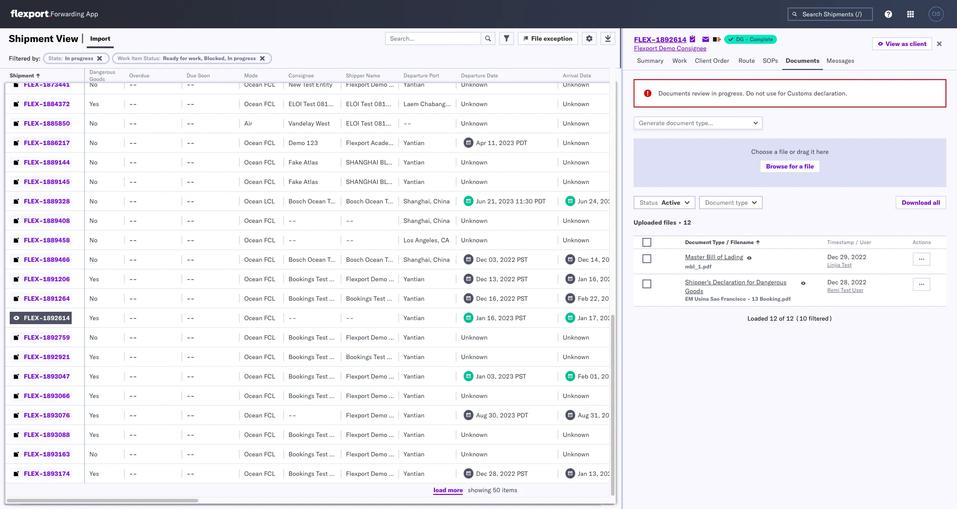 Task type: describe. For each thing, give the bounding box(es) containing it.
1 co. from the top
[[413, 61, 421, 69]]

vandelay west
[[289, 119, 330, 127]]

shipper for flex-1893066
[[389, 392, 411, 400]]

no for flex-1889144
[[89, 158, 98, 166]]

flex-1891264
[[24, 295, 70, 303]]

0 horizontal spatial status
[[144, 55, 159, 61]]

ca for flexport demo shipper co.
[[441, 61, 450, 69]]

download all
[[903, 199, 941, 207]]

os
[[933, 11, 941, 17]]

shanghai bluetech co., ltd for 1889144
[[346, 158, 439, 166]]

fcl for flex-1884372
[[264, 100, 275, 108]]

1 in from the left
[[65, 55, 70, 61]]

blocked,
[[204, 55, 226, 61]]

28, for remi
[[841, 279, 850, 287]]

ltd.
[[415, 139, 426, 147]]

123
[[307, 139, 318, 147]]

timestamp / user
[[828, 239, 872, 246]]

forwarding app
[[50, 10, 98, 18]]

flex-1884372
[[24, 100, 70, 108]]

flex-1873441 button
[[10, 78, 72, 91]]

1891264
[[43, 295, 70, 303]]

chabang,
[[421, 100, 448, 108]]

dec for dec 16, 2022 pst
[[477, 295, 488, 303]]

co. for 1893088
[[413, 431, 421, 439]]

flex-1893174 button
[[10, 468, 72, 480]]

departure port
[[404, 72, 440, 79]]

fcl for flex-1889458
[[264, 236, 275, 244]]

ocean fcl for flex-1889144
[[244, 158, 275, 166]]

3 resize handle column header from the left
[[172, 69, 182, 510]]

16, for jan
[[487, 314, 497, 322]]

03, for 2023
[[487, 373, 497, 381]]

ca for --
[[441, 236, 450, 244]]

1891206
[[43, 275, 70, 283]]

sops button
[[760, 53, 783, 70]]

pdt for jun 24, 2023 pdt
[[618, 197, 629, 205]]

13
[[752, 296, 759, 302]]

ocean fcl for flex-1884372
[[244, 100, 275, 108]]

fake atlas for flex-1889145
[[289, 178, 318, 186]]

academy
[[371, 139, 397, 147]]

1889466
[[43, 256, 70, 264]]

timestamp / user button
[[826, 237, 896, 246]]

file inside button
[[805, 163, 815, 171]]

flexport demo shipper co. for 1893163
[[346, 451, 421, 459]]

pdt for aug 31, 2023 pdt
[[619, 412, 631, 420]]

flexport inside flexport demo consignee link
[[635, 44, 658, 52]]

flex- for flex-1893174 button
[[24, 470, 43, 478]]

it
[[812, 148, 815, 156]]

flex-1889458 button
[[10, 234, 72, 246]]

bookings test consignee for flex-1893174
[[289, 470, 359, 478]]

flex-1889466
[[24, 256, 70, 264]]

resize handle column header for shipper name
[[389, 69, 399, 510]]

work for work
[[673, 57, 688, 65]]

china for flex-1889408
[[434, 217, 450, 225]]

no for flex-1889408
[[89, 217, 98, 225]]

fcl for flex-1892921
[[264, 353, 275, 361]]

aug 31, 2023 pdt
[[578, 412, 631, 420]]

fcl for flex-1893066
[[264, 392, 275, 400]]

12 for ∙
[[684, 219, 692, 227]]

soon
[[198, 72, 210, 79]]

flex-1889145 button
[[10, 176, 72, 188]]

flexport for 1891206
[[346, 275, 370, 283]]

laem chabang, thailand
[[404, 100, 474, 108]]

bookings for flex-1893088
[[289, 431, 315, 439]]

demo inside flexport demo consignee link
[[659, 44, 676, 52]]

new test entity
[[289, 80, 333, 88]]

bookings for flex-1891264
[[289, 295, 315, 303]]

1893174
[[43, 470, 70, 478]]

30,
[[489, 412, 499, 420]]

pdt right 11:30 on the right top of page
[[535, 197, 546, 205]]

document type button
[[700, 196, 764, 209]]

shipper for flex-1892759
[[389, 334, 411, 342]]

client order
[[696, 57, 730, 65]]

yantian for flex-1892921
[[404, 353, 425, 361]]

load more button
[[433, 486, 464, 495]]

flex-1889144
[[24, 158, 70, 166]]

for inside button
[[790, 163, 798, 171]]

flex-1885850 button
[[10, 117, 72, 130]]

ocean fcl for flex-1873441
[[244, 80, 275, 88]]

yes for flex-1893088
[[89, 431, 99, 439]]

mode
[[244, 72, 258, 79]]

aug for aug 31, 2023 pdt
[[578, 412, 589, 420]]

load more
[[434, 487, 463, 495]]

ocean for 1889466
[[244, 256, 263, 264]]

em usina sao francisco - 13 booking.pdf
[[686, 296, 791, 302]]

documents button
[[783, 53, 824, 70]]

jun 24, 2023 pdt
[[578, 197, 629, 205]]

review
[[693, 89, 711, 97]]

16, for feb
[[489, 295, 499, 303]]

documents for documents
[[786, 57, 820, 65]]

a inside button
[[800, 163, 804, 171]]

flex-1893047
[[24, 373, 70, 381]]

13, for 2022
[[489, 275, 499, 283]]

file exception
[[532, 34, 573, 42]]

flexport demo shipper co. for 1891206
[[346, 275, 421, 283]]

eloi down new
[[289, 100, 302, 108]]

Search... text field
[[385, 32, 482, 45]]

081801 down entity
[[317, 100, 340, 108]]

consignee for flex-1893066
[[330, 392, 359, 400]]

consignee for flex-1891206
[[330, 275, 359, 283]]

consignee for flex-1892759
[[330, 334, 359, 342]]

user inside the dec 28, 2022 remi test user
[[853, 287, 864, 294]]

flex- for the flex-1893076 button
[[24, 412, 43, 420]]

flexport. image
[[11, 10, 50, 19]]

co. for 1893174
[[413, 470, 421, 478]]

demo for 1893088
[[371, 431, 388, 439]]

flex-1893174
[[24, 470, 70, 478]]

dangerous inside shipper's declaration for dangerous goods
[[757, 279, 787, 287]]

work for work item status : ready for work, blocked, in progress
[[118, 55, 130, 61]]

due
[[187, 72, 197, 79]]

flexport demo shipper co. for 1893066
[[346, 392, 421, 400]]

aug for aug 30, 2023 pdt
[[477, 412, 487, 420]]

11:30
[[516, 197, 533, 205]]

2 in from the left
[[228, 55, 233, 61]]

flex- for flex-1892614 button
[[24, 314, 43, 322]]

air
[[244, 119, 253, 127]]

fcl for flex-1891264
[[264, 295, 275, 303]]

4 resize handle column header from the left
[[229, 69, 240, 510]]

fake atlas for flex-1889144
[[289, 158, 318, 166]]

1889408
[[43, 217, 70, 225]]

linjia
[[828, 262, 841, 268]]

usina
[[695, 296, 710, 302]]

documents review in progress. do not use for customs declaration.
[[659, 89, 848, 97]]

master bill of lading link
[[686, 253, 744, 264]]

yantian for flex-1891206
[[404, 275, 425, 283]]

flex-1892921
[[24, 353, 70, 361]]

1873441
[[43, 80, 70, 88]]

dec 28, 2022 remi test user
[[828, 279, 867, 294]]

arrival date button
[[559, 70, 652, 79]]

loaded 12 of 12 (10 filtered)
[[748, 315, 833, 323]]

flex-1891264 button
[[10, 293, 72, 305]]

ocean fcl for flex-1889466
[[244, 256, 275, 264]]

ocean fcl for flex-1892614
[[244, 314, 275, 322]]

consignee for flex-1893174
[[330, 470, 359, 478]]

flex-1873441
[[24, 80, 70, 88]]

bookings test consignee for flex-1893163
[[289, 451, 359, 459]]

1 flexport demo shipper co. from the top
[[346, 61, 421, 69]]

2022 for dec 14, 2022 pst
[[602, 256, 618, 264]]

flexport demo shipper co. for 1873441
[[346, 80, 421, 88]]

co., for flex-1889145
[[414, 178, 426, 186]]

consignee for flex-1893163
[[330, 451, 359, 459]]

2 shanghai, from the top
[[404, 217, 432, 225]]

jan for dec 13, 2022 pst
[[578, 275, 588, 283]]

co. for 1891206
[[413, 275, 421, 283]]

flexport demo shipper co. for 1892759
[[346, 334, 421, 342]]

2 progress from the left
[[234, 55, 256, 61]]

/ inside button
[[727, 239, 730, 246]]

route button
[[736, 53, 760, 70]]

uploaded files ∙ 12
[[634, 219, 692, 227]]

choose a file or drag it here
[[752, 148, 829, 156]]

choose
[[752, 148, 773, 156]]

1 horizontal spatial 12
[[770, 315, 778, 323]]

yes for flex-1893174
[[89, 470, 99, 478]]

2 : from the left
[[159, 55, 161, 61]]

17,
[[589, 314, 599, 322]]

co. for 1893047
[[413, 373, 421, 381]]

los for --
[[404, 236, 414, 244]]

consignee for flex-1892921
[[330, 353, 359, 361]]

flexport academy (sz) ltd.
[[346, 139, 426, 147]]

flex- for flex-1893088 'button'
[[24, 431, 43, 439]]

flex-1892614 link
[[635, 35, 687, 44]]

departure date
[[461, 72, 499, 79]]

dec 14, 2022 pst
[[578, 256, 630, 264]]

shipper for flex-1893174
[[389, 470, 411, 478]]

24,
[[590, 197, 599, 205]]

bookings for flex-1893066
[[289, 392, 315, 400]]

sao
[[711, 296, 720, 302]]

document type / filename button
[[684, 237, 810, 246]]

dec for dec 28, 2022 pst
[[477, 470, 488, 478]]

lading
[[725, 253, 744, 261]]

fcl for flex-1893047
[[264, 373, 275, 381]]

use
[[767, 89, 777, 97]]

ocean fcl for flex-1891264
[[244, 295, 275, 303]]

0 vertical spatial jan 16, 2023 pst
[[578, 275, 628, 283]]

angeles, for flexport demo shipper co.
[[415, 61, 440, 69]]

remi
[[828, 287, 840, 294]]

ocean for 1893047
[[244, 373, 263, 381]]

atlas for flex-1889145
[[304, 178, 318, 186]]

aug 30, 2023 pdt
[[477, 412, 529, 420]]

yantian for flex-1893088
[[404, 431, 425, 439]]

client order button
[[692, 53, 736, 70]]

ocean for 1892614
[[244, 314, 263, 322]]

state : in progress
[[49, 55, 93, 61]]

ocean for 1889458
[[244, 236, 263, 244]]

flex-1892759 button
[[10, 331, 72, 344]]

1884372
[[43, 100, 70, 108]]

ocean fcl for flex-1889408
[[244, 217, 275, 225]]

1893076
[[43, 412, 70, 420]]

1 ocean fcl from the top
[[244, 61, 275, 69]]

(sz)
[[399, 139, 414, 147]]

1 yes from the top
[[89, 61, 99, 69]]

2 shanghai, china from the top
[[404, 217, 450, 225]]

status active
[[640, 199, 681, 207]]

Generate document type... text field
[[634, 116, 764, 130]]

0 vertical spatial flex-1892614
[[635, 35, 687, 44]]

atlas for flex-1889144
[[304, 158, 318, 166]]

0 horizontal spatial a
[[775, 148, 778, 156]]

los for flexport demo shipper co.
[[404, 61, 414, 69]]

31,
[[591, 412, 601, 420]]

departure port button
[[399, 70, 448, 79]]

progress.
[[719, 89, 745, 97]]

consignee for flex-1893088
[[330, 431, 359, 439]]

flex-1892614 button
[[10, 312, 72, 324]]

dangerous goods button
[[85, 67, 122, 83]]



Task type: locate. For each thing, give the bounding box(es) containing it.
12 right loaded
[[770, 315, 778, 323]]

flexport demo consignee link
[[635, 44, 707, 53]]

0 vertical spatial file
[[780, 148, 789, 156]]

yantian for flex-1892614
[[404, 314, 425, 322]]

4 no from the top
[[89, 158, 98, 166]]

os button
[[927, 4, 947, 24]]

10 fcl from the top
[[264, 275, 275, 283]]

2022 inside the dec 28, 2022 remi test user
[[852, 279, 867, 287]]

west
[[316, 119, 330, 127]]

flex- inside flex-1889144 button
[[24, 158, 43, 166]]

document up the master
[[686, 239, 712, 246]]

flex-1893163 button
[[10, 448, 72, 461]]

18 fcl from the top
[[264, 431, 275, 439]]

no down the state : in progress
[[89, 80, 98, 88]]

for inside shipper's declaration for dangerous goods
[[748, 279, 755, 287]]

13 ocean fcl from the top
[[244, 334, 275, 342]]

flex- up flex-1893088 'button'
[[24, 412, 43, 420]]

1 horizontal spatial departure
[[461, 72, 486, 79]]

flex- inside flex-1889328 button
[[24, 197, 43, 205]]

shipment button
[[5, 70, 75, 79]]

8 co. from the top
[[413, 431, 421, 439]]

20 ocean fcl from the top
[[244, 470, 275, 478]]

1 vertical spatial atlas
[[304, 178, 318, 186]]

flex- inside button
[[24, 412, 43, 420]]

apr 11, 2023 pdt
[[477, 139, 528, 147]]

0 vertical spatial shanghai,
[[404, 197, 432, 205]]

6 co. from the top
[[413, 392, 421, 400]]

0 vertical spatial bookings test shipper china
[[346, 295, 427, 303]]

no right 1886217
[[89, 139, 98, 147]]

7 bookings test consignee from the top
[[289, 392, 359, 400]]

9 fcl from the top
[[264, 256, 275, 264]]

1 aug from the left
[[477, 412, 487, 420]]

work,
[[189, 55, 203, 61]]

jun left 24,
[[578, 197, 588, 205]]

no right 1889145
[[89, 178, 98, 186]]

7 resize handle column header from the left
[[389, 69, 399, 510]]

documents for documents review in progress. do not use for customs declaration.
[[659, 89, 691, 97]]

dec up linjia
[[828, 253, 839, 261]]

flex-1891206
[[24, 275, 70, 283]]

0 vertical spatial shanghai bluetech co., ltd
[[346, 158, 439, 166]]

3 yes from the top
[[89, 275, 99, 283]]

1 vertical spatial fake atlas
[[289, 178, 318, 186]]

1 horizontal spatial date
[[580, 72, 592, 79]]

flexport for 1893066
[[346, 392, 370, 400]]

aug
[[477, 412, 487, 420], [578, 412, 589, 420]]

0 horizontal spatial documents
[[659, 89, 691, 97]]

flex- inside flex-1892614 button
[[24, 314, 43, 322]]

eloi test 081801 up academy
[[346, 119, 398, 127]]

4 co. from the top
[[413, 334, 421, 342]]

shipper name button
[[342, 70, 391, 79]]

shipment for shipment
[[10, 72, 34, 79]]

1 horizontal spatial aug
[[578, 412, 589, 420]]

departure date button
[[457, 70, 550, 79]]

bluetech for 1889144
[[380, 158, 412, 166]]

12 right ∙
[[684, 219, 692, 227]]

1 vertical spatial feb
[[578, 373, 589, 381]]

flex- inside flex-1893174 button
[[24, 470, 43, 478]]

goods inside shipper's declaration for dangerous goods
[[686, 287, 704, 295]]

flex- down flex-1885850 button
[[24, 139, 43, 147]]

081801 left laem
[[375, 100, 398, 108]]

1 jun from the left
[[477, 197, 486, 205]]

jan 16, 2023 pst up 'feb 22, 2023 pst'
[[578, 275, 628, 283]]

flexport for 1893174
[[346, 470, 370, 478]]

ocean for 1889144
[[244, 158, 263, 166]]

co.
[[413, 61, 421, 69], [413, 80, 421, 88], [413, 275, 421, 283], [413, 334, 421, 342], [413, 373, 421, 381], [413, 392, 421, 400], [413, 412, 421, 420], [413, 431, 421, 439], [413, 451, 421, 459], [413, 470, 421, 478]]

flex- down flex-1892921 button
[[24, 373, 43, 381]]

yes for flex-1892921
[[89, 353, 99, 361]]

1 vertical spatial 03,
[[487, 373, 497, 381]]

bluetech for 1889145
[[380, 178, 412, 186]]

flex- inside flex-1891264 button
[[24, 295, 43, 303]]

departure
[[404, 72, 428, 79], [461, 72, 486, 79]]

1 horizontal spatial 28,
[[841, 279, 850, 287]]

documents right sops button
[[786, 57, 820, 65]]

flex-
[[635, 35, 656, 44], [24, 61, 43, 69], [24, 80, 43, 88], [24, 100, 43, 108], [24, 119, 43, 127], [24, 139, 43, 147], [24, 158, 43, 166], [24, 178, 43, 186], [24, 197, 43, 205], [24, 217, 43, 225], [24, 236, 43, 244], [24, 256, 43, 264], [24, 275, 43, 283], [24, 295, 43, 303], [24, 314, 43, 322], [24, 334, 43, 342], [24, 353, 43, 361], [24, 373, 43, 381], [24, 392, 43, 400], [24, 412, 43, 420], [24, 431, 43, 439], [24, 451, 43, 459], [24, 470, 43, 478]]

shanghai, china for dec 03, 2022 pst
[[404, 256, 450, 264]]

0 vertical spatial 03,
[[489, 256, 499, 264]]

flex-1893066 button
[[10, 390, 72, 402]]

0 vertical spatial fake
[[289, 158, 302, 166]]

flex- down 'flex-1884372' button
[[24, 119, 43, 127]]

dec for dec 03, 2022 pst
[[477, 256, 488, 264]]

0 horizontal spatial jan 16, 2023 pst
[[477, 314, 527, 322]]

or
[[790, 148, 796, 156]]

4 bookings test consignee from the top
[[289, 334, 359, 342]]

0 horizontal spatial 13,
[[489, 275, 499, 283]]

2 feb from the top
[[578, 373, 589, 381]]

2 fcl from the top
[[264, 80, 275, 88]]

filtered)
[[809, 315, 833, 323]]

flex-1885850
[[24, 119, 70, 127]]

flex- down the 'flex-1893047' button
[[24, 392, 43, 400]]

bosch
[[289, 197, 306, 205], [346, 197, 364, 205], [289, 256, 306, 264], [346, 256, 364, 264]]

apr
[[477, 139, 487, 147]]

8 yantian from the top
[[404, 334, 425, 342]]

1 shanghai bluetech co., ltd from the top
[[346, 158, 439, 166]]

client
[[911, 40, 927, 48]]

14 yantian from the top
[[404, 451, 425, 459]]

1 horizontal spatial status
[[640, 199, 659, 207]]

for down or
[[790, 163, 798, 171]]

ocean for 1892759
[[244, 334, 263, 342]]

11 yantian from the top
[[404, 392, 425, 400]]

1 vertical spatial 1892614
[[43, 314, 70, 322]]

1 vertical spatial goods
[[686, 287, 704, 295]]

fake for flex-1889144
[[289, 158, 302, 166]]

1 : from the left
[[61, 55, 63, 61]]

03, up 30,
[[487, 373, 497, 381]]

3 flexport demo shipper co. from the top
[[346, 275, 421, 283]]

0 vertical spatial 13,
[[489, 275, 499, 283]]

flex-1884372 button
[[10, 98, 72, 110]]

1 vertical spatial shanghai bluetech co., ltd
[[346, 178, 439, 186]]

00:49
[[619, 373, 636, 381]]

flex- inside flex-1889466 button
[[24, 256, 43, 264]]

0 horizontal spatial of
[[718, 253, 723, 261]]

28,
[[841, 279, 850, 287], [489, 470, 499, 478]]

fcl for flex-1891206
[[264, 275, 275, 283]]

1 fcl from the top
[[264, 61, 275, 69]]

flex- up flex-1892614 button
[[24, 295, 43, 303]]

shipper inside button
[[346, 72, 365, 79]]

test inside the dec 28, 2022 remi test user
[[842, 287, 852, 294]]

2 vertical spatial 16,
[[487, 314, 497, 322]]

6 ocean fcl from the top
[[244, 178, 275, 186]]

2 resize handle column header from the left
[[114, 69, 125, 510]]

/
[[727, 239, 730, 246], [856, 239, 859, 246]]

date
[[487, 72, 499, 79], [580, 72, 592, 79]]

documents left review
[[659, 89, 691, 97]]

flex- up flex-1892759 button
[[24, 314, 43, 322]]

fcl for flex-1889466
[[264, 256, 275, 264]]

progress up "mode" at left top
[[234, 55, 256, 61]]

flexport demo shipper co. for 1893076
[[346, 412, 421, 420]]

0 horizontal spatial date
[[487, 72, 499, 79]]

dec inside the dec 28, 2022 remi test user
[[828, 279, 839, 287]]

work
[[118, 55, 130, 61], [673, 57, 688, 65]]

0 horizontal spatial aug
[[477, 412, 487, 420]]

0 vertical spatial user
[[861, 239, 872, 246]]

9 bookings test consignee from the top
[[289, 451, 359, 459]]

2 atlas from the top
[[304, 178, 318, 186]]

flex- inside flex-1892759 button
[[24, 334, 43, 342]]

china
[[434, 197, 450, 205], [434, 217, 450, 225], [434, 256, 450, 264], [411, 295, 427, 303], [411, 353, 427, 361]]

pdt right 30,
[[517, 412, 529, 420]]

2 ca from the top
[[441, 236, 450, 244]]

goods inside dangerous goods
[[89, 76, 105, 82]]

2 los from the top
[[404, 236, 414, 244]]

shanghai, china for jun 21, 2023 11:30 pdt
[[404, 197, 450, 205]]

1 resize handle column header from the left
[[74, 69, 84, 510]]

jan 16, 2023 pst down dec 16, 2022 pst
[[477, 314, 527, 322]]

28, up showing 50 items
[[489, 470, 499, 478]]

01,
[[591, 373, 600, 381]]

for
[[180, 55, 187, 61], [779, 89, 786, 97], [790, 163, 798, 171], [748, 279, 755, 287]]

ocean fcl for flex-1889145
[[244, 178, 275, 186]]

bookings test consignee for flex-1891206
[[289, 275, 359, 283]]

1 horizontal spatial work
[[673, 57, 688, 65]]

bookings test shipper china
[[346, 295, 427, 303], [346, 353, 427, 361]]

1892921
[[43, 353, 70, 361]]

∙
[[678, 219, 683, 227]]

13 yantian from the top
[[404, 431, 425, 439]]

ocean for 1892921
[[244, 353, 263, 361]]

12 left (10
[[787, 315, 795, 323]]

flex- inside flex-1893088 'button'
[[24, 431, 43, 439]]

for right "use"
[[779, 89, 786, 97]]

0 horizontal spatial /
[[727, 239, 730, 246]]

1 vertical spatial bookings test shipper china
[[346, 353, 427, 361]]

0 vertical spatial a
[[775, 148, 778, 156]]

shanghai
[[346, 158, 379, 166], [346, 178, 379, 186]]

2 vertical spatial shanghai,
[[404, 256, 432, 264]]

1 vertical spatial jan 16, 2023 pst
[[477, 314, 527, 322]]

flex-1889458
[[24, 236, 70, 244]]

view inside button
[[887, 40, 901, 48]]

1 shanghai from the top
[[346, 158, 379, 166]]

yantian for flex-1893163
[[404, 451, 425, 459]]

11,
[[488, 139, 498, 147]]

1 vertical spatial shanghai
[[346, 178, 379, 186]]

1 vertical spatial 16,
[[489, 295, 499, 303]]

7 yes from the top
[[89, 392, 99, 400]]

departure left port
[[404, 72, 428, 79]]

2 bookings test shipper china from the top
[[346, 353, 427, 361]]

0 horizontal spatial dangerous
[[89, 69, 115, 75]]

fcl for flex-1889408
[[264, 217, 275, 225]]

dec left 14,
[[578, 256, 589, 264]]

date for arrival date
[[580, 72, 592, 79]]

2022 down dec 29, 2022 linjia test
[[852, 279, 867, 287]]

0 horizontal spatial file
[[780, 148, 789, 156]]

0 horizontal spatial departure
[[404, 72, 428, 79]]

bookings test shipper china for yes
[[346, 353, 427, 361]]

order
[[714, 57, 730, 65]]

1 vertical spatial fake
[[289, 178, 302, 186]]

1 horizontal spatial file
[[805, 163, 815, 171]]

6 flexport demo shipper co. from the top
[[346, 392, 421, 400]]

flex- for flex-1873441 button
[[24, 80, 43, 88]]

16 ocean fcl from the top
[[244, 392, 275, 400]]

yes for flex-1893076
[[89, 412, 99, 420]]

flexport
[[635, 44, 658, 52], [346, 61, 370, 69], [346, 80, 370, 88], [346, 139, 370, 147], [346, 275, 370, 283], [346, 334, 370, 342], [346, 373, 370, 381], [346, 392, 370, 400], [346, 412, 370, 420], [346, 431, 370, 439], [346, 451, 370, 459], [346, 470, 370, 478]]

feb left the 01,
[[578, 373, 589, 381]]

goods up the em
[[686, 287, 704, 295]]

departure up thailand
[[461, 72, 486, 79]]

28, for pst
[[489, 470, 499, 478]]

filtered
[[9, 54, 30, 62]]

1 vertical spatial co.,
[[414, 178, 426, 186]]

1 atlas from the top
[[304, 158, 318, 166]]

flex- up flex-1893163 button
[[24, 431, 43, 439]]

17 fcl from the top
[[264, 412, 275, 420]]

a right choose
[[775, 148, 778, 156]]

shipper for flex-1893047
[[389, 373, 411, 381]]

0 horizontal spatial 28,
[[489, 470, 499, 478]]

2022 up the dec 13, 2022 pst
[[500, 256, 516, 264]]

documents inside button
[[786, 57, 820, 65]]

flex- inside flex-1885850 button
[[24, 119, 43, 127]]

ocean fcl for flex-1893088
[[244, 431, 275, 439]]

aug left 31,
[[578, 412, 589, 420]]

flex-1886217 button
[[10, 137, 72, 149]]

1 horizontal spatial progress
[[234, 55, 256, 61]]

showing 50 items
[[468, 487, 518, 495]]

2 co., from the top
[[414, 178, 426, 186]]

forwarding app link
[[11, 10, 98, 19]]

0 vertical spatial atlas
[[304, 158, 318, 166]]

5 resize handle column header from the left
[[274, 69, 284, 510]]

angeles, for --
[[415, 236, 440, 244]]

2022 up dec 16, 2022 pst
[[500, 275, 516, 283]]

5 fcl from the top
[[264, 158, 275, 166]]

4 ocean fcl from the top
[[244, 139, 275, 147]]

14,
[[591, 256, 601, 264]]

jan 16, 2023 pst
[[578, 275, 628, 283], [477, 314, 527, 322]]

2 vertical spatial shanghai, china
[[404, 256, 450, 264]]

0 vertical spatial document
[[706, 199, 735, 207]]

11 ocean fcl from the top
[[244, 295, 275, 303]]

9 yantian from the top
[[404, 353, 425, 361]]

no right 1889466
[[89, 256, 98, 264]]

file down it
[[805, 163, 815, 171]]

consignee for flex-1891264
[[330, 295, 359, 303]]

2 horizontal spatial 12
[[787, 315, 795, 323]]

view up the state : in progress
[[56, 32, 78, 45]]

1 horizontal spatial flex-1892614
[[635, 35, 687, 44]]

0 horizontal spatial :
[[61, 55, 63, 61]]

dec inside dec 29, 2022 linjia test
[[828, 253, 839, 261]]

los angeles, ca for flexport demo shipper co.
[[404, 61, 450, 69]]

no right the 1893163
[[89, 451, 98, 459]]

0 vertical spatial status
[[144, 55, 159, 61]]

ocean for 1889408
[[244, 217, 263, 225]]

0 vertical spatial angeles,
[[415, 61, 440, 69]]

summary
[[638, 57, 664, 65]]

flex- inside flex-1892921 button
[[24, 353, 43, 361]]

0 vertical spatial 1892614
[[656, 35, 687, 44]]

0 vertical spatial shipment
[[9, 32, 54, 45]]

1893066
[[43, 392, 70, 400]]

eloi right west
[[346, 119, 360, 127]]

1 yantian from the top
[[404, 80, 425, 88]]

demo for 1892759
[[371, 334, 388, 342]]

work button
[[670, 53, 692, 70]]

dec 13, 2022 pst
[[477, 275, 528, 283]]

19 ocean fcl from the top
[[244, 451, 275, 459]]

booking.pdf
[[760, 296, 791, 302]]

28, down linjia
[[841, 279, 850, 287]]

dangerous inside "button"
[[89, 69, 115, 75]]

0 horizontal spatial progress
[[71, 55, 93, 61]]

no right the 1889408
[[89, 217, 98, 225]]

consignee inside button
[[289, 72, 314, 79]]

1 vertical spatial file
[[805, 163, 815, 171]]

0 vertical spatial shanghai, china
[[404, 197, 450, 205]]

user right timestamp
[[861, 239, 872, 246]]

9 no from the top
[[89, 256, 98, 264]]

eloi down shipper name at top
[[346, 100, 360, 108]]

of right 'bill'
[[718, 253, 723, 261]]

None checkbox
[[643, 238, 652, 247], [643, 280, 652, 289], [643, 238, 652, 247], [643, 280, 652, 289]]

1889144
[[43, 158, 70, 166]]

ocean for 1886217
[[244, 139, 263, 147]]

file exception button
[[518, 32, 579, 45], [518, 32, 579, 45]]

1 fake atlas from the top
[[289, 158, 318, 166]]

13, for 2023
[[589, 470, 599, 478]]

3 shanghai, from the top
[[404, 256, 432, 264]]

4 yes from the top
[[89, 314, 99, 322]]

0 vertical spatial dangerous
[[89, 69, 115, 75]]

bookings test consignee
[[289, 61, 359, 69], [289, 275, 359, 283], [289, 295, 359, 303], [289, 334, 359, 342], [289, 353, 359, 361], [289, 373, 359, 381], [289, 392, 359, 400], [289, 431, 359, 439], [289, 451, 359, 459], [289, 470, 359, 478]]

flex- up flex-1889328 button
[[24, 178, 43, 186]]

flex-1892614 inside flex-1892614 button
[[24, 314, 70, 322]]

pdt right 24,
[[618, 197, 629, 205]]

ocean lcl
[[244, 197, 275, 205]]

test inside dec 29, 2022 linjia test
[[842, 262, 853, 268]]

arrival date
[[563, 72, 592, 79]]

1 horizontal spatial goods
[[686, 287, 704, 295]]

12 no from the top
[[89, 451, 98, 459]]

flex- down flex-1893163 button
[[24, 470, 43, 478]]

None checkbox
[[643, 255, 652, 264]]

jun 21, 2023 11:30 pdt
[[477, 197, 546, 205]]

5 yantian from the top
[[404, 275, 425, 283]]

jan for dec 28, 2022 pst
[[578, 470, 588, 478]]

9 ocean fcl from the top
[[244, 256, 275, 264]]

1 feb from the top
[[578, 295, 589, 303]]

resize handle column header
[[74, 69, 84, 510], [114, 69, 125, 510], [172, 69, 182, 510], [229, 69, 240, 510], [274, 69, 284, 510], [331, 69, 342, 510], [389, 69, 399, 510], [446, 69, 457, 510], [548, 69, 559, 510]]

1 vertical spatial angeles,
[[415, 236, 440, 244]]

flex-1892614 down the flex-1891264
[[24, 314, 70, 322]]

8 ocean fcl from the top
[[244, 236, 275, 244]]

progress up dangerous goods
[[71, 55, 93, 61]]

0 horizontal spatial in
[[65, 55, 70, 61]]

flex- up flex-1891206 button in the bottom of the page
[[24, 256, 43, 264]]

yes
[[89, 61, 99, 69], [89, 100, 99, 108], [89, 275, 99, 283], [89, 314, 99, 322], [89, 353, 99, 361], [89, 373, 99, 381], [89, 392, 99, 400], [89, 412, 99, 420], [89, 431, 99, 439], [89, 470, 99, 478]]

actions
[[913, 239, 932, 246]]

1 vertical spatial flex-1892614
[[24, 314, 70, 322]]

demo for 1893163
[[371, 451, 388, 459]]

document left type
[[706, 199, 735, 207]]

14 ocean fcl from the top
[[244, 353, 275, 361]]

5 co. from the top
[[413, 373, 421, 381]]

1 vertical spatial shanghai, china
[[404, 217, 450, 225]]

flex-1892614 up flexport demo consignee
[[635, 35, 687, 44]]

5 bookings test consignee from the top
[[289, 353, 359, 361]]

0 horizontal spatial jun
[[477, 197, 486, 205]]

0 vertical spatial los
[[404, 61, 414, 69]]

1 horizontal spatial jun
[[578, 197, 588, 205]]

flex- up flex-1889408 button
[[24, 197, 43, 205]]

2022 up 'items'
[[500, 470, 516, 478]]

flex-1889328
[[24, 197, 70, 205]]

0 horizontal spatial 1892614
[[43, 314, 70, 322]]

1 ca from the top
[[441, 61, 450, 69]]

for left work,
[[180, 55, 187, 61]]

bookings for flex-1892921
[[289, 353, 315, 361]]

1 vertical spatial of
[[780, 315, 785, 323]]

20 fcl from the top
[[264, 470, 275, 478]]

fcl for flex-1893088
[[264, 431, 275, 439]]

work inside button
[[673, 57, 688, 65]]

6 resize handle column header from the left
[[331, 69, 342, 510]]

/ inside button
[[856, 239, 859, 246]]

pdt right 31,
[[619, 412, 631, 420]]

flex- inside flex-1873357 button
[[24, 61, 43, 69]]

28, inside the dec 28, 2022 remi test user
[[841, 279, 850, 287]]

flex- for flex-1891206 button in the bottom of the page
[[24, 275, 43, 283]]

flex- down the shipment button
[[24, 80, 43, 88]]

shipper for flex-1893076
[[389, 412, 411, 420]]

shipment inside button
[[10, 72, 34, 79]]

1 progress from the left
[[71, 55, 93, 61]]

flex- up summary
[[635, 35, 656, 44]]

0 vertical spatial 16,
[[589, 275, 599, 283]]

1889328
[[43, 197, 70, 205]]

1 horizontal spatial :
[[159, 55, 161, 61]]

feb left 22,
[[578, 295, 589, 303]]

ocean fcl for flex-1893163
[[244, 451, 275, 459]]

10 ocean fcl from the top
[[244, 275, 275, 283]]

flexport for 1873441
[[346, 80, 370, 88]]

6 fcl from the top
[[264, 178, 275, 186]]

1892614 up flexport demo consignee
[[656, 35, 687, 44]]

flex- for flex-1892921 button
[[24, 353, 43, 361]]

fcl for flex-1889145
[[264, 178, 275, 186]]

ocean fcl for flex-1893047
[[244, 373, 275, 381]]

1 vertical spatial shanghai,
[[404, 217, 432, 225]]

1 horizontal spatial 1892614
[[656, 35, 687, 44]]

bookings test consignee for flex-1891264
[[289, 295, 359, 303]]

user inside button
[[861, 239, 872, 246]]

1 vertical spatial 13,
[[589, 470, 599, 478]]

shipment for shipment view
[[9, 32, 54, 45]]

no right 1889144 on the left of the page
[[89, 158, 98, 166]]

bookings test consignee for flex-1893047
[[289, 373, 359, 381]]

shanghai, china
[[404, 197, 450, 205], [404, 217, 450, 225], [404, 256, 450, 264]]

demo for 1873441
[[371, 80, 388, 88]]

dangerous down import button
[[89, 69, 115, 75]]

1 bluetech from the top
[[380, 158, 412, 166]]

flex- inside flex-1889408 button
[[24, 217, 43, 225]]

3 bookings test consignee from the top
[[289, 295, 359, 303]]

fcl for flex-1889144
[[264, 158, 275, 166]]

demo for 1893047
[[371, 373, 388, 381]]

15 fcl from the top
[[264, 373, 275, 381]]

view left as in the right of the page
[[887, 40, 901, 48]]

bookings for flex-1893163
[[289, 451, 315, 459]]

-
[[746, 36, 749, 43], [129, 61, 133, 69], [133, 61, 137, 69], [187, 61, 191, 69], [191, 61, 195, 69], [129, 80, 133, 88], [133, 80, 137, 88], [187, 80, 191, 88], [191, 80, 195, 88], [129, 100, 133, 108], [133, 100, 137, 108], [187, 100, 191, 108], [191, 100, 195, 108], [129, 119, 133, 127], [133, 119, 137, 127], [187, 119, 191, 127], [191, 119, 195, 127], [404, 119, 408, 127], [408, 119, 412, 127], [129, 139, 133, 147], [133, 139, 137, 147], [187, 139, 191, 147], [191, 139, 195, 147], [129, 158, 133, 166], [133, 158, 137, 166], [187, 158, 191, 166], [191, 158, 195, 166], [129, 178, 133, 186], [133, 178, 137, 186], [187, 178, 191, 186], [191, 178, 195, 186], [129, 197, 133, 205], [133, 197, 137, 205], [187, 197, 191, 205], [191, 197, 195, 205], [129, 217, 133, 225], [133, 217, 137, 225], [187, 217, 191, 225], [191, 217, 195, 225], [289, 217, 293, 225], [293, 217, 296, 225], [346, 217, 350, 225], [350, 217, 354, 225], [129, 236, 133, 244], [133, 236, 137, 244], [187, 236, 191, 244], [191, 236, 195, 244], [289, 236, 293, 244], [293, 236, 296, 244], [346, 236, 350, 244], [350, 236, 354, 244], [129, 256, 133, 264], [133, 256, 137, 264], [187, 256, 191, 264], [191, 256, 195, 264], [129, 275, 133, 283], [133, 275, 137, 283], [187, 275, 191, 283], [191, 275, 195, 283], [129, 295, 133, 303], [133, 295, 137, 303], [187, 295, 191, 303], [191, 295, 195, 303], [748, 296, 751, 302], [129, 314, 133, 322], [133, 314, 137, 322], [187, 314, 191, 322], [191, 314, 195, 322], [289, 314, 293, 322], [293, 314, 296, 322], [346, 314, 350, 322], [350, 314, 354, 322], [129, 334, 133, 342], [133, 334, 137, 342], [187, 334, 191, 342], [191, 334, 195, 342], [129, 353, 133, 361], [133, 353, 137, 361], [187, 353, 191, 361], [191, 353, 195, 361], [129, 373, 133, 381], [133, 373, 137, 381], [187, 373, 191, 381], [191, 373, 195, 381], [129, 392, 133, 400], [133, 392, 137, 400], [187, 392, 191, 400], [191, 392, 195, 400], [129, 412, 133, 420], [133, 412, 137, 420], [187, 412, 191, 420], [191, 412, 195, 420], [289, 412, 293, 420], [293, 412, 296, 420], [129, 431, 133, 439], [133, 431, 137, 439], [187, 431, 191, 439], [191, 431, 195, 439], [129, 451, 133, 459], [133, 451, 137, 459], [187, 451, 191, 459], [191, 451, 195, 459], [129, 470, 133, 478], [133, 470, 137, 478], [187, 470, 191, 478], [191, 470, 195, 478]]

bookings for flex-1893174
[[289, 470, 315, 478]]

16, down dec 16, 2022 pst
[[487, 314, 497, 322]]

yantian for flex-1892759
[[404, 334, 425, 342]]

flex- down flex-1889466 button
[[24, 275, 43, 283]]

1 horizontal spatial 13,
[[589, 470, 599, 478]]

2 departure from the left
[[461, 72, 486, 79]]

0 vertical spatial bluetech
[[380, 158, 412, 166]]

work left item
[[118, 55, 130, 61]]

1 vertical spatial los angeles, ca
[[404, 236, 450, 244]]

2 bookings test consignee from the top
[[289, 275, 359, 283]]

1 ltd from the top
[[428, 158, 439, 166]]

flex- inside 'flex-1893066' button
[[24, 392, 43, 400]]

ocean fcl for flex-1892921
[[244, 353, 275, 361]]

8 resize handle column header from the left
[[446, 69, 457, 510]]

los angeles, ca for --
[[404, 236, 450, 244]]

5 no from the top
[[89, 178, 98, 186]]

11 no from the top
[[89, 334, 98, 342]]

3 fcl from the top
[[264, 100, 275, 108]]

flex- up flex-1889458 button
[[24, 217, 43, 225]]

dec down the dec 13, 2022 pst
[[477, 295, 488, 303]]

flex- inside 'flex-1884372' button
[[24, 100, 43, 108]]

6 no from the top
[[89, 197, 98, 205]]

0 vertical spatial goods
[[89, 76, 105, 82]]

jun for jun 24, 2023 pdt
[[578, 197, 588, 205]]

Search Shipments (/) text field
[[788, 8, 874, 21]]

flex- up flex-1889145 button
[[24, 158, 43, 166]]

no for flex-1886217
[[89, 139, 98, 147]]

0 vertical spatial shanghai
[[346, 158, 379, 166]]

0 vertical spatial feb
[[578, 295, 589, 303]]

fcl
[[264, 61, 275, 69], [264, 80, 275, 88], [264, 100, 275, 108], [264, 139, 275, 147], [264, 158, 275, 166], [264, 178, 275, 186], [264, 217, 275, 225], [264, 236, 275, 244], [264, 256, 275, 264], [264, 275, 275, 283], [264, 295, 275, 303], [264, 314, 275, 322], [264, 334, 275, 342], [264, 353, 275, 361], [264, 373, 275, 381], [264, 392, 275, 400], [264, 412, 275, 420], [264, 431, 275, 439], [264, 451, 275, 459], [264, 470, 275, 478]]

customs
[[788, 89, 813, 97]]

0 horizontal spatial flex-1892614
[[24, 314, 70, 322]]

a down drag at the top of the page
[[800, 163, 804, 171]]

1 vertical spatial ca
[[441, 236, 450, 244]]

1 horizontal spatial of
[[780, 315, 785, 323]]

flexport for 1886217
[[346, 139, 370, 147]]

jun for jun 21, 2023 11:30 pdt
[[477, 197, 486, 205]]

file left or
[[780, 148, 789, 156]]

9 yes from the top
[[89, 431, 99, 439]]

flexport demo consignee
[[635, 44, 707, 52]]

flex- down flex-1892759 button
[[24, 353, 43, 361]]

unknown
[[461, 61, 488, 69], [563, 61, 590, 69], [461, 80, 488, 88], [563, 80, 590, 88], [461, 100, 488, 108], [563, 100, 590, 108], [461, 119, 488, 127], [563, 119, 590, 127], [563, 139, 590, 147], [461, 158, 488, 166], [563, 158, 590, 166], [461, 178, 488, 186], [563, 178, 590, 186], [461, 217, 488, 225], [563, 217, 590, 225], [461, 236, 488, 244], [563, 236, 590, 244], [461, 334, 488, 342], [563, 334, 590, 342], [461, 353, 488, 361], [563, 353, 590, 361], [461, 392, 488, 400], [563, 392, 590, 400], [461, 431, 488, 439], [563, 431, 590, 439], [461, 451, 488, 459], [563, 451, 590, 459]]

3 yantian from the top
[[404, 158, 425, 166]]

2022 right 29,
[[852, 253, 867, 261]]

flex- for flex-1893163 button
[[24, 451, 43, 459]]

jun
[[477, 197, 486, 205], [578, 197, 588, 205]]

flex- down flex-1893088 'button'
[[24, 451, 43, 459]]

not
[[756, 89, 766, 97]]

19 fcl from the top
[[264, 451, 275, 459]]

1 co., from the top
[[414, 158, 426, 166]]

ocean for 1893088
[[244, 431, 263, 439]]

eloi test 081801 down new test entity
[[289, 100, 340, 108]]

1 bookings test consignee from the top
[[289, 61, 359, 69]]

1 vertical spatial 28,
[[489, 470, 499, 478]]

2022 down the dec 13, 2022 pst
[[500, 295, 516, 303]]

2 yes from the top
[[89, 100, 99, 108]]

10 flexport demo shipper co. from the top
[[346, 470, 421, 478]]

jan for jan 16, 2023 pst
[[578, 314, 588, 322]]

in right state at the left top
[[65, 55, 70, 61]]

0 vertical spatial co.,
[[414, 158, 426, 166]]

for up the 13
[[748, 279, 755, 287]]

0 horizontal spatial view
[[56, 32, 78, 45]]

flex-1893163
[[24, 451, 70, 459]]

16, up 22,
[[589, 275, 599, 283]]

0 vertical spatial 28,
[[841, 279, 850, 287]]

flex- inside flex-1886217 button
[[24, 139, 43, 147]]

1 vertical spatial a
[[800, 163, 804, 171]]

feb for feb 01, 2023 00:49 pst
[[578, 373, 589, 381]]

bill
[[707, 253, 716, 261]]

2 shanghai bluetech co., ltd from the top
[[346, 178, 439, 186]]

pdt right 11,
[[516, 139, 528, 147]]

messages
[[827, 57, 855, 65]]

demo for 1891206
[[371, 275, 388, 283]]

flex- inside flex-1889145 button
[[24, 178, 43, 186]]

no right 1892759
[[89, 334, 98, 342]]

flex- for 'flex-1884372' button
[[24, 100, 43, 108]]

dec up remi
[[828, 279, 839, 287]]

16, down the dec 13, 2022 pst
[[489, 295, 499, 303]]

7 flexport demo shipper co. from the top
[[346, 412, 421, 420]]

no for flex-1873441
[[89, 80, 98, 88]]

1 date from the left
[[487, 72, 499, 79]]

0 vertical spatial ltd
[[428, 158, 439, 166]]

2022 inside dec 29, 2022 linjia test
[[852, 253, 867, 261]]

flex- inside flex-1891206 button
[[24, 275, 43, 283]]

name
[[366, 72, 380, 79]]

of for 12
[[780, 315, 785, 323]]

5 yes from the top
[[89, 353, 99, 361]]

1 vertical spatial los
[[404, 236, 414, 244]]

/ right timestamp
[[856, 239, 859, 246]]

0 horizontal spatial work
[[118, 55, 130, 61]]

/ right type
[[727, 239, 730, 246]]

1892614 inside button
[[43, 314, 70, 322]]

2 co. from the top
[[413, 80, 421, 88]]

fake atlas
[[289, 158, 318, 166], [289, 178, 318, 186]]

flex- inside the 'flex-1893047' button
[[24, 373, 43, 381]]

2022 right 14,
[[602, 256, 618, 264]]

1 horizontal spatial view
[[887, 40, 901, 48]]

work down flexport demo consignee
[[673, 57, 688, 65]]

shipper name
[[346, 72, 380, 79]]

jun left 21,
[[477, 197, 486, 205]]

work item status : ready for work, blocked, in progress
[[118, 55, 256, 61]]

0 horizontal spatial 12
[[684, 219, 692, 227]]

1 vertical spatial shipment
[[10, 72, 34, 79]]

2 date from the left
[[580, 72, 592, 79]]

flex- down flex-1889408 button
[[24, 236, 43, 244]]

16 fcl from the top
[[264, 392, 275, 400]]

2023
[[499, 139, 515, 147], [499, 197, 514, 205], [601, 197, 616, 205], [601, 275, 616, 283], [602, 295, 617, 303], [499, 314, 514, 322], [601, 314, 616, 322], [499, 373, 514, 381], [602, 373, 617, 381], [500, 412, 516, 420], [602, 412, 618, 420], [601, 470, 616, 478]]

dangerous up 'booking.pdf'
[[757, 279, 787, 287]]

shipment view
[[9, 32, 78, 45]]

demo 123
[[289, 139, 318, 147]]

dec for dec 29, 2022 linjia test
[[828, 253, 839, 261]]

1893088
[[43, 431, 70, 439]]

master bill of lading
[[686, 253, 744, 261]]

flex- inside flex-1893163 button
[[24, 451, 43, 459]]

browse
[[767, 163, 788, 171]]

ocean for 1873441
[[244, 80, 263, 88]]

flex- inside flex-1873441 button
[[24, 80, 43, 88]]

dec up showing
[[477, 470, 488, 478]]

ocean for 1891264
[[244, 295, 263, 303]]

flex- inside flex-1889458 button
[[24, 236, 43, 244]]

dec for dec 14, 2022 pst
[[578, 256, 589, 264]]

0 vertical spatial of
[[718, 253, 723, 261]]

03, up the dec 13, 2022 pst
[[489, 256, 499, 264]]

13 fcl from the top
[[264, 334, 275, 342]]

filtered by:
[[9, 54, 41, 62]]

bookings for flex-1892759
[[289, 334, 315, 342]]

1 vertical spatial document
[[686, 239, 712, 246]]

feb for feb 22, 2023 pst
[[578, 295, 589, 303]]

0 vertical spatial ca
[[441, 61, 450, 69]]

ocean fcl for flex-1893076
[[244, 412, 275, 420]]

flex- down flex-1873441 button
[[24, 100, 43, 108]]

fake
[[289, 158, 302, 166], [289, 178, 302, 186]]

8 flexport demo shipper co. from the top
[[346, 431, 421, 439]]

7 fcl from the top
[[264, 217, 275, 225]]

1 horizontal spatial dangerous
[[757, 279, 787, 287]]



Task type: vqa. For each thing, say whether or not it's contained in the screenshot.


